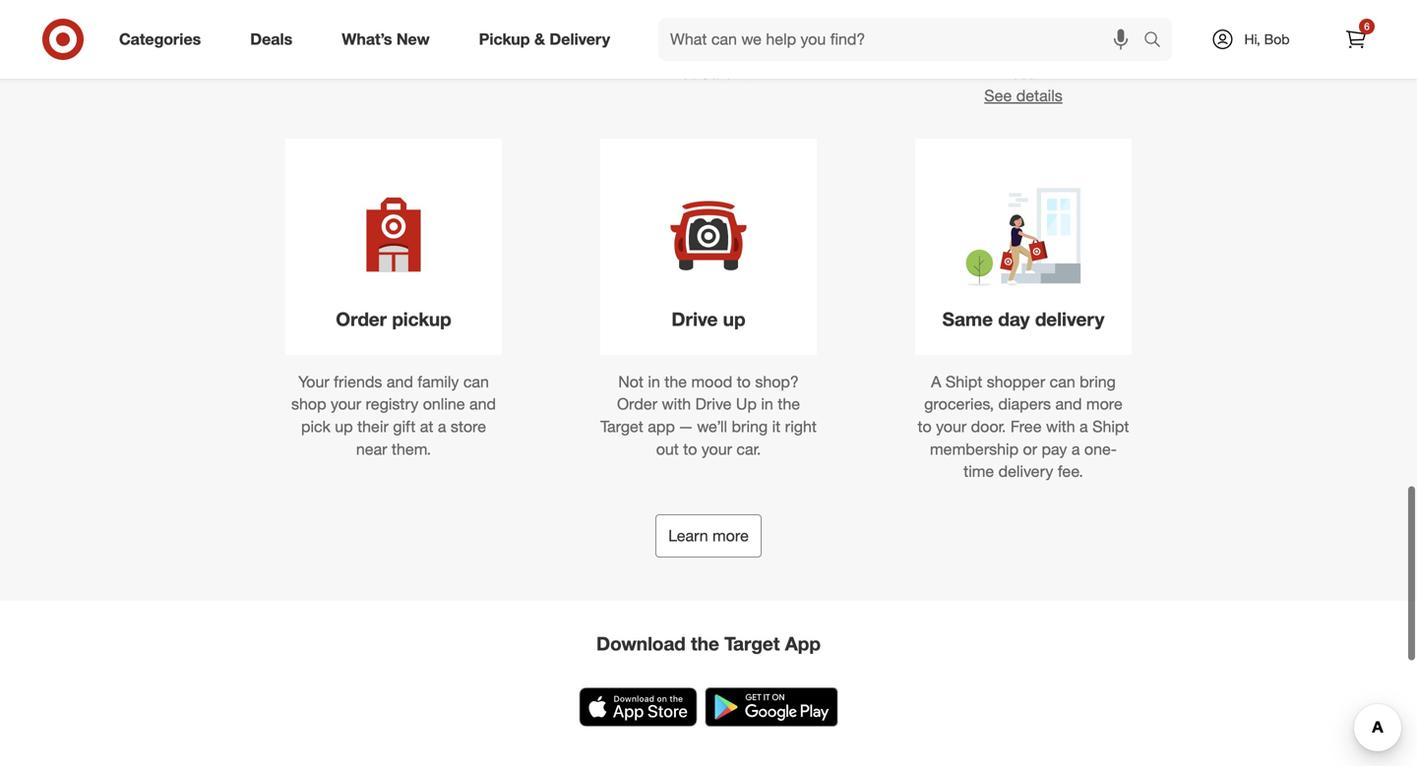 Task type: describe. For each thing, give the bounding box(es) containing it.
pay
[[1042, 440, 1067, 459]]

we'll match the price if you buy a qualifying item at target then find the identical item for less. see details
[[918, 0, 1129, 105]]

at inside we'll match the price if you buy a qualifying item at target then find the identical item for less. see details
[[1068, 19, 1082, 38]]

friends inside your friends and family can shop your registry online and pick up their gift at a store near them.
[[334, 372, 382, 392]]

what's
[[342, 30, 392, 49]]

more inside button
[[713, 527, 749, 546]]

right
[[785, 417, 817, 437]]

bob
[[1265, 31, 1290, 48]]

new
[[397, 30, 430, 49]]

search button
[[1135, 18, 1182, 65]]

up inside your friends and family can shop your registry online and pick up their gift at a store near them.
[[335, 417, 353, 437]]

the right download
[[691, 633, 719, 656]]

nearby.
[[444, 41, 494, 60]]

where
[[366, 0, 409, 15]]

out
[[656, 440, 679, 459]]

fast,
[[610, 19, 639, 38]]

a shipt shopper can bring groceries, diapers and more to your door. free with a shipt membership or pay a one- time delivery fee.
[[918, 372, 1130, 482]]

app
[[785, 633, 821, 656]]

and inside stay in and snuggle. enjoy fast, free shipping when you spend $35 or use your redcard™.
[[668, 0, 695, 15]]

1 vertical spatial item
[[1075, 41, 1106, 60]]

we'll
[[929, 0, 961, 15]]

your inside not in the mood to shop? order with drive up in the target app — we'll bring it right out to your car.
[[702, 440, 732, 459]]

enjoy
[[763, 0, 801, 15]]

buy
[[918, 19, 944, 38]]

qualifying
[[961, 19, 1029, 38]]

categories
[[119, 30, 201, 49]]

up
[[736, 395, 757, 414]]

in for not
[[648, 372, 660, 392]]

and inside 'a shipt shopper can bring groceries, diapers and more to your door. free with a shipt membership or pay a one- time delivery fee.'
[[1056, 395, 1082, 414]]

hi, bob
[[1245, 31, 1290, 48]]

order inside not in the mood to shop? order with drive up in the target app — we'll bring it right out to your car.
[[617, 395, 658, 414]]

them.
[[392, 440, 431, 459]]

or inside 'a shipt shopper can bring groceries, diapers and more to your door. free with a shipt membership or pay a one- time delivery fee.'
[[1023, 440, 1038, 459]]

delivery inside 'a shipt shopper can bring groceries, diapers and more to your door. free with a shipt membership or pay a one- time delivery fee.'
[[999, 462, 1054, 482]]

0 vertical spatial order
[[336, 308, 387, 331]]

and inside no matter where your friends and family live, chances are there's a target store nearby.
[[297, 19, 323, 38]]

with inside 'a shipt shopper can bring groceries, diapers and more to your door. free with a shipt membership or pay a one- time delivery fee.'
[[1046, 417, 1076, 437]]

details
[[1017, 86, 1063, 105]]

the left price
[[1014, 0, 1036, 15]]

see
[[985, 86, 1012, 105]]

with inside not in the mood to shop? order with drive up in the target app — we'll bring it right out to your car.
[[662, 395, 691, 414]]

fee.
[[1058, 462, 1084, 482]]

gift
[[393, 417, 416, 437]]

download
[[597, 633, 686, 656]]

what's new link
[[325, 18, 454, 61]]

live,
[[374, 19, 400, 38]]

shopper
[[987, 372, 1046, 392]]

time
[[964, 462, 994, 482]]

car.
[[737, 440, 761, 459]]

then
[[919, 41, 950, 60]]

we'll
[[697, 417, 727, 437]]

less.
[[1008, 64, 1039, 83]]

not
[[618, 372, 644, 392]]

it
[[772, 417, 781, 437]]

&
[[535, 30, 545, 49]]

price
[[1041, 0, 1076, 15]]

free
[[644, 19, 671, 38]]

your friends and family can shop your registry online and pick up their gift at a store near them.
[[291, 372, 496, 459]]

not in the mood to shop? order with drive up in the target app — we'll bring it right out to your car.
[[601, 372, 817, 459]]

or inside stay in and snuggle. enjoy fast, free shipping when you spend $35 or use your redcard™.
[[708, 41, 723, 60]]

learn more button
[[656, 515, 762, 558]]

your
[[298, 372, 329, 392]]

0 vertical spatial to
[[737, 372, 751, 392]]

download the target app
[[597, 633, 821, 656]]

delivery
[[550, 30, 610, 49]]

what's new
[[342, 30, 430, 49]]

shipping
[[675, 19, 736, 38]]

use
[[727, 41, 752, 60]]

find
[[954, 41, 980, 60]]

spend
[[630, 41, 674, 60]]

when
[[740, 19, 778, 38]]

drive up
[[672, 308, 746, 331]]

download on the app store image
[[579, 688, 697, 727]]

registry
[[366, 395, 419, 414]]

chances
[[405, 19, 464, 38]]

0 vertical spatial delivery
[[1035, 308, 1105, 331]]

are
[[468, 19, 491, 38]]

if
[[1081, 0, 1089, 15]]

$35
[[679, 41, 704, 60]]

see details link
[[985, 86, 1063, 105]]

target inside not in the mood to shop? order with drive up in the target app — we'll bring it right out to your car.
[[601, 417, 644, 437]]

6
[[1365, 20, 1370, 32]]

pickup & delivery
[[479, 30, 610, 49]]

family inside no matter where your friends and family live, chances are there's a target store nearby.
[[328, 19, 369, 38]]

you inside we'll match the price if you buy a qualifying item at target then find the identical item for less. see details
[[1093, 0, 1118, 15]]

a inside your friends and family can shop your registry online and pick up their gift at a store near them.
[[438, 417, 446, 437]]

app
[[648, 417, 675, 437]]



Task type: vqa. For each thing, say whether or not it's contained in the screenshot.
Store
yes



Task type: locate. For each thing, give the bounding box(es) containing it.
drive
[[672, 308, 718, 331], [696, 395, 732, 414]]

0 vertical spatial family
[[328, 19, 369, 38]]

shop?
[[755, 372, 799, 392]]

a up one-
[[1080, 417, 1088, 437]]

free
[[1011, 417, 1042, 437]]

pickup & delivery link
[[462, 18, 635, 61]]

0 horizontal spatial you
[[783, 19, 808, 38]]

0 vertical spatial or
[[708, 41, 723, 60]]

2 vertical spatial in
[[761, 395, 774, 414]]

target inside we'll match the price if you buy a qualifying item at target then find the identical item for less. see details
[[1086, 19, 1129, 38]]

order pickup
[[336, 308, 452, 331]]

and up the free on the left top of page
[[668, 0, 695, 15]]

a
[[931, 372, 942, 392]]

1 vertical spatial store
[[451, 417, 486, 437]]

0 vertical spatial item
[[1033, 19, 1064, 38]]

door.
[[971, 417, 1006, 437]]

1 vertical spatial shipt
[[1093, 417, 1130, 437]]

1 horizontal spatial at
[[1068, 19, 1082, 38]]

pick
[[301, 417, 331, 437]]

can
[[463, 372, 489, 392], [1050, 372, 1076, 392]]

store inside no matter where your friends and family live, chances are there's a target store nearby.
[[404, 41, 440, 60]]

0 horizontal spatial family
[[328, 19, 369, 38]]

1 horizontal spatial you
[[1093, 0, 1118, 15]]

0 horizontal spatial can
[[463, 372, 489, 392]]

no
[[291, 0, 311, 15]]

1 horizontal spatial bring
[[1080, 372, 1116, 392]]

1 can from the left
[[463, 372, 489, 392]]

the left mood
[[665, 372, 687, 392]]

a right pay
[[1072, 440, 1080, 459]]

bring up car.
[[732, 417, 768, 437]]

bring inside 'a shipt shopper can bring groceries, diapers and more to your door. free with a shipt membership or pay a one- time delivery fee.'
[[1080, 372, 1116, 392]]

friends inside no matter where your friends and family live, chances are there's a target store nearby.
[[448, 0, 497, 15]]

0 horizontal spatial at
[[420, 417, 434, 437]]

0 horizontal spatial to
[[683, 440, 697, 459]]

at inside your friends and family can shop your registry online and pick up their gift at a store near them.
[[420, 417, 434, 437]]

1 vertical spatial with
[[1046, 417, 1076, 437]]

your
[[413, 0, 444, 15], [757, 41, 787, 60], [331, 395, 361, 414], [936, 417, 967, 437], [702, 440, 732, 459]]

your up their
[[331, 395, 361, 414]]

0 horizontal spatial shipt
[[946, 372, 983, 392]]

2 can from the left
[[1050, 372, 1076, 392]]

delivery right day
[[1035, 308, 1105, 331]]

more right learn
[[713, 527, 749, 546]]

in
[[652, 0, 664, 15], [648, 372, 660, 392], [761, 395, 774, 414]]

1 vertical spatial you
[[783, 19, 808, 38]]

and
[[668, 0, 695, 15], [297, 19, 323, 38], [387, 372, 413, 392], [470, 395, 496, 414], [1056, 395, 1082, 414]]

1 vertical spatial to
[[918, 417, 932, 437]]

1 horizontal spatial store
[[451, 417, 486, 437]]

with up —
[[662, 395, 691, 414]]

hi,
[[1245, 31, 1261, 48]]

your inside your friends and family can shop your registry online and pick up their gift at a store near them.
[[331, 395, 361, 414]]

shipt up the groceries,
[[946, 372, 983, 392]]

target inside no matter where your friends and family live, chances are there's a target store nearby.
[[357, 41, 400, 60]]

same
[[943, 308, 993, 331]]

0 vertical spatial up
[[723, 308, 746, 331]]

1 vertical spatial or
[[1023, 440, 1038, 459]]

stay in and snuggle. enjoy fast, free shipping when you spend $35 or use your redcard™.
[[610, 0, 808, 83]]

family up online
[[418, 372, 459, 392]]

0 vertical spatial you
[[1093, 0, 1118, 15]]

same day delivery
[[943, 308, 1105, 331]]

no matter where your friends and family live, chances are there's a target store nearby.
[[291, 0, 497, 60]]

a right there's
[[344, 41, 352, 60]]

family inside your friends and family can shop your registry online and pick up their gift at a store near them.
[[418, 372, 459, 392]]

match
[[966, 0, 1010, 15]]

groceries,
[[925, 395, 994, 414]]

for
[[1110, 41, 1129, 60]]

1 vertical spatial at
[[420, 417, 434, 437]]

and up "registry"
[[387, 372, 413, 392]]

redcard™.
[[671, 64, 747, 83]]

store
[[404, 41, 440, 60], [451, 417, 486, 437]]

and right online
[[470, 395, 496, 414]]

online
[[423, 395, 465, 414]]

one-
[[1085, 440, 1117, 459]]

the down qualifying at top right
[[985, 41, 1007, 60]]

1 horizontal spatial item
[[1075, 41, 1106, 60]]

more inside 'a shipt shopper can bring groceries, diapers and more to your door. free with a shipt membership or pay a one- time delivery fee.'
[[1087, 395, 1123, 414]]

0 horizontal spatial up
[[335, 417, 353, 437]]

can inside 'a shipt shopper can bring groceries, diapers and more to your door. free with a shipt membership or pay a one- time delivery fee.'
[[1050, 372, 1076, 392]]

0 horizontal spatial order
[[336, 308, 387, 331]]

identical
[[1012, 41, 1071, 60]]

1 vertical spatial drive
[[696, 395, 732, 414]]

friends
[[448, 0, 497, 15], [334, 372, 382, 392]]

can up online
[[463, 372, 489, 392]]

categories link
[[102, 18, 226, 61]]

drive inside not in the mood to shop? order with drive up in the target app — we'll bring it right out to your car.
[[696, 395, 732, 414]]

1 vertical spatial friends
[[334, 372, 382, 392]]

you down enjoy
[[783, 19, 808, 38]]

0 vertical spatial more
[[1087, 395, 1123, 414]]

family
[[328, 19, 369, 38], [418, 372, 459, 392]]

in inside stay in and snuggle. enjoy fast, free shipping when you spend $35 or use your redcard™.
[[652, 0, 664, 15]]

item down price
[[1033, 19, 1064, 38]]

up right pick
[[335, 417, 353, 437]]

store down chances
[[404, 41, 440, 60]]

—
[[680, 417, 693, 437]]

1 horizontal spatial with
[[1046, 417, 1076, 437]]

a inside no matter where your friends and family live, chances are there's a target store nearby.
[[344, 41, 352, 60]]

to inside 'a shipt shopper can bring groceries, diapers and more to your door. free with a shipt membership or pay a one- time delivery fee.'
[[918, 417, 932, 437]]

up up mood
[[723, 308, 746, 331]]

0 vertical spatial shipt
[[946, 372, 983, 392]]

membership
[[930, 440, 1019, 459]]

or up redcard™.
[[708, 41, 723, 60]]

to down the groceries,
[[918, 417, 932, 437]]

0 vertical spatial at
[[1068, 19, 1082, 38]]

learn
[[669, 527, 708, 546]]

bring
[[1080, 372, 1116, 392], [732, 417, 768, 437]]

your down when
[[757, 41, 787, 60]]

0 horizontal spatial friends
[[334, 372, 382, 392]]

2 vertical spatial to
[[683, 440, 697, 459]]

a
[[949, 19, 957, 38], [344, 41, 352, 60], [438, 417, 446, 437], [1080, 417, 1088, 437], [1072, 440, 1080, 459]]

item
[[1033, 19, 1064, 38], [1075, 41, 1106, 60]]

matter
[[315, 0, 361, 15]]

friends up "registry"
[[334, 372, 382, 392]]

0 horizontal spatial with
[[662, 395, 691, 414]]

at down "if"
[[1068, 19, 1082, 38]]

bring inside not in the mood to shop? order with drive up in the target app — we'll bring it right out to your car.
[[732, 417, 768, 437]]

item left for
[[1075, 41, 1106, 60]]

shipt
[[946, 372, 983, 392], [1093, 417, 1130, 437]]

0 vertical spatial bring
[[1080, 372, 1116, 392]]

store inside your friends and family can shop your registry online and pick up their gift at a store near them.
[[451, 417, 486, 437]]

1 vertical spatial in
[[648, 372, 660, 392]]

0 vertical spatial with
[[662, 395, 691, 414]]

more up one-
[[1087, 395, 1123, 414]]

0 vertical spatial in
[[652, 0, 664, 15]]

1 horizontal spatial order
[[617, 395, 658, 414]]

1 vertical spatial more
[[713, 527, 749, 546]]

you inside stay in and snuggle. enjoy fast, free shipping when you spend $35 or use your redcard™.
[[783, 19, 808, 38]]

at right gift
[[420, 417, 434, 437]]

your down the groceries,
[[936, 417, 967, 437]]

to right the out
[[683, 440, 697, 459]]

the down the shop?
[[778, 395, 800, 414]]

your up chances
[[413, 0, 444, 15]]

shop
[[291, 395, 326, 414]]

you right "if"
[[1093, 0, 1118, 15]]

in right not
[[648, 372, 660, 392]]

drive up we'll
[[696, 395, 732, 414]]

1 vertical spatial family
[[418, 372, 459, 392]]

0 vertical spatial store
[[404, 41, 440, 60]]

can up diapers
[[1050, 372, 1076, 392]]

your inside no matter where your friends and family live, chances are there's a target store nearby.
[[413, 0, 444, 15]]

delivery
[[1035, 308, 1105, 331], [999, 462, 1054, 482]]

deals
[[250, 30, 293, 49]]

6 link
[[1335, 18, 1378, 61]]

near
[[356, 440, 387, 459]]

a down online
[[438, 417, 446, 437]]

to up up
[[737, 372, 751, 392]]

1 horizontal spatial or
[[1023, 440, 1038, 459]]

your inside stay in and snuggle. enjoy fast, free shipping when you spend $35 or use your redcard™.
[[757, 41, 787, 60]]

there's
[[293, 41, 340, 60]]

1 vertical spatial delivery
[[999, 462, 1054, 482]]

more
[[1087, 395, 1123, 414], [713, 527, 749, 546]]

1 horizontal spatial more
[[1087, 395, 1123, 414]]

mood
[[691, 372, 733, 392]]

1 vertical spatial bring
[[732, 417, 768, 437]]

0 horizontal spatial more
[[713, 527, 749, 546]]

in up the free on the left top of page
[[652, 0, 664, 15]]

order down not
[[617, 395, 658, 414]]

0 horizontal spatial or
[[708, 41, 723, 60]]

to
[[737, 372, 751, 392], [918, 417, 932, 437], [683, 440, 697, 459]]

deals link
[[234, 18, 317, 61]]

learn more
[[669, 527, 749, 546]]

1 horizontal spatial family
[[418, 372, 459, 392]]

1 horizontal spatial up
[[723, 308, 746, 331]]

1 horizontal spatial can
[[1050, 372, 1076, 392]]

search
[[1135, 32, 1182, 51]]

a inside we'll match the price if you buy a qualifying item at target then find the identical item for less. see details
[[949, 19, 957, 38]]

your down we'll
[[702, 440, 732, 459]]

pickup
[[479, 30, 530, 49]]

What can we help you find? suggestions appear below search field
[[659, 18, 1149, 61]]

pickup
[[392, 308, 452, 331]]

0 horizontal spatial store
[[404, 41, 440, 60]]

with
[[662, 395, 691, 414], [1046, 417, 1076, 437]]

0 horizontal spatial item
[[1033, 19, 1064, 38]]

0 horizontal spatial bring
[[732, 417, 768, 437]]

delivery down pay
[[999, 462, 1054, 482]]

order left pickup
[[336, 308, 387, 331]]

stay
[[616, 0, 647, 15]]

can inside your friends and family can shop your registry online and pick up their gift at a store near them.
[[463, 372, 489, 392]]

shipt up one-
[[1093, 417, 1130, 437]]

snuggle.
[[699, 0, 758, 15]]

or
[[708, 41, 723, 60], [1023, 440, 1038, 459]]

friends up "are"
[[448, 0, 497, 15]]

0 vertical spatial drive
[[672, 308, 718, 331]]

get it on google play image
[[705, 688, 838, 727]]

with up pay
[[1046, 417, 1076, 437]]

day
[[998, 308, 1030, 331]]

or down free
[[1023, 440, 1038, 459]]

0 vertical spatial friends
[[448, 0, 497, 15]]

bring up one-
[[1080, 372, 1116, 392]]

drive up mood
[[672, 308, 718, 331]]

in for stay
[[652, 0, 664, 15]]

the
[[1014, 0, 1036, 15], [985, 41, 1007, 60], [665, 372, 687, 392], [778, 395, 800, 414], [691, 633, 719, 656]]

1 horizontal spatial shipt
[[1093, 417, 1130, 437]]

family down matter
[[328, 19, 369, 38]]

in right up
[[761, 395, 774, 414]]

and right diapers
[[1056, 395, 1082, 414]]

2 horizontal spatial to
[[918, 417, 932, 437]]

store down online
[[451, 417, 486, 437]]

1 horizontal spatial friends
[[448, 0, 497, 15]]

your inside 'a shipt shopper can bring groceries, diapers and more to your door. free with a shipt membership or pay a one- time delivery fee.'
[[936, 417, 967, 437]]

1 vertical spatial up
[[335, 417, 353, 437]]

their
[[357, 417, 389, 437]]

target
[[1086, 19, 1129, 38], [357, 41, 400, 60], [601, 417, 644, 437], [725, 633, 780, 656]]

diapers
[[999, 395, 1051, 414]]

and down no
[[297, 19, 323, 38]]

at
[[1068, 19, 1082, 38], [420, 417, 434, 437]]

a right buy
[[949, 19, 957, 38]]

1 horizontal spatial to
[[737, 372, 751, 392]]

1 vertical spatial order
[[617, 395, 658, 414]]



